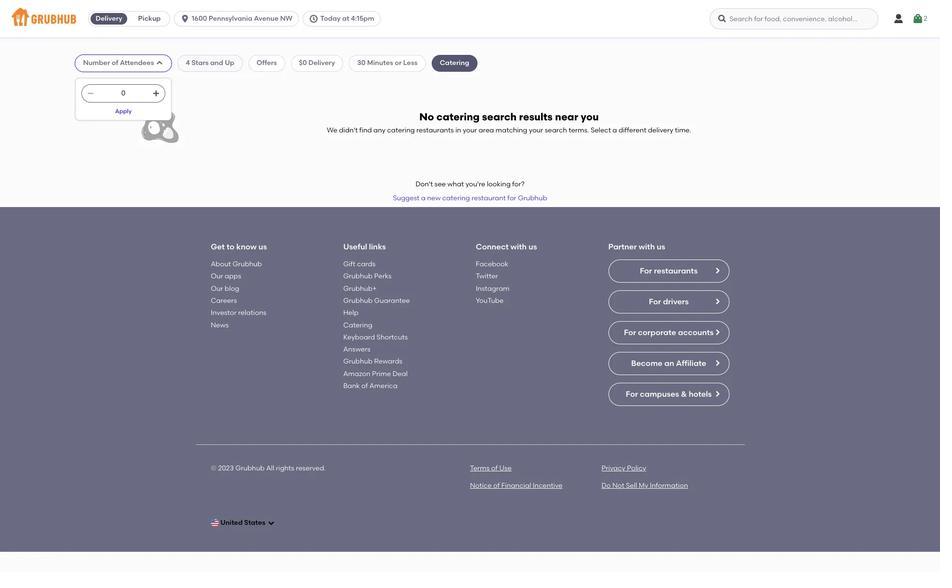 Task type: describe. For each thing, give the bounding box(es) containing it.
for campuses & hotels link
[[609, 383, 730, 406]]

of inside "gift cards grubhub perks grubhub+ grubhub guarantee help catering keyboard shortcuts answers grubhub rewards amazon prime deal bank of america"
[[362, 382, 368, 390]]

partner with us
[[609, 242, 666, 251]]

looking
[[487, 180, 511, 189]]

grubhub guarantee link
[[343, 297, 410, 305]]

notice of financial incentive
[[470, 482, 563, 490]]

drivers
[[663, 297, 689, 307]]

amazon prime deal link
[[343, 370, 408, 378]]

terms
[[470, 465, 490, 473]]

$0 delivery
[[299, 59, 335, 67]]

for for for restaurants
[[640, 267, 652, 276]]

not
[[613, 482, 625, 490]]

careers
[[211, 297, 237, 305]]

delivery inside button
[[96, 14, 122, 23]]

1 vertical spatial search
[[545, 126, 567, 134]]

blog
[[225, 285, 239, 293]]

careers link
[[211, 297, 237, 305]]

rights
[[276, 465, 294, 473]]

1 our from the top
[[211, 273, 223, 281]]

become an affiliate
[[631, 359, 707, 368]]

information
[[650, 482, 688, 490]]

select
[[591, 126, 611, 134]]

for restaurants link
[[609, 260, 730, 283]]

language select image
[[211, 519, 219, 527]]

about grubhub link
[[211, 260, 262, 269]]

suggest a new catering restaurant for grubhub
[[393, 194, 547, 202]]

for drivers
[[649, 297, 689, 307]]

today at 4:15pm
[[320, 14, 374, 23]]

near
[[555, 111, 579, 123]]

1 horizontal spatial restaurants
[[654, 267, 698, 276]]

united states
[[221, 519, 265, 527]]

4:15pm
[[351, 14, 374, 23]]

number
[[83, 59, 110, 67]]

no catering search results near you main content
[[0, 38, 940, 552]]

pickup
[[138, 14, 161, 23]]

right image for for campuses & hotels
[[714, 390, 721, 398]]

do not sell my information
[[602, 482, 688, 490]]

catering link
[[343, 321, 373, 330]]

united states button
[[211, 515, 275, 532]]

apply button
[[111, 103, 136, 120]]

guarantee
[[374, 297, 410, 305]]

grubhub inside button
[[518, 194, 547, 202]]

you
[[581, 111, 599, 123]]

america
[[370, 382, 398, 390]]

30 minutes or less
[[357, 59, 418, 67]]

right image for affiliate
[[714, 360, 721, 367]]

our blog link
[[211, 285, 239, 293]]

1600 pennsylvania avenue nw
[[192, 14, 293, 23]]

svg image inside 1600 pennsylvania avenue nw button
[[180, 14, 190, 24]]

4
[[186, 59, 190, 67]]

get to know us
[[211, 242, 267, 251]]

facebook twitter instagram youtube
[[476, 260, 510, 305]]

in
[[456, 126, 461, 134]]

partner
[[609, 242, 637, 251]]

svg image inside 2 button
[[913, 13, 924, 25]]

use
[[499, 465, 512, 473]]

stars
[[192, 59, 209, 67]]

connect
[[476, 242, 509, 251]]

catering inside "gift cards grubhub perks grubhub+ grubhub guarantee help catering keyboard shortcuts answers grubhub rewards amazon prime deal bank of america"
[[343, 321, 373, 330]]

prime
[[372, 370, 391, 378]]

bank of america link
[[343, 382, 398, 390]]

about grubhub our apps our blog careers investor relations news
[[211, 260, 266, 330]]

grubhub down answers link
[[343, 358, 373, 366]]

keyboard shortcuts link
[[343, 334, 408, 342]]

no
[[419, 111, 434, 123]]

my
[[639, 482, 648, 490]]

relations
[[238, 309, 266, 317]]

nw
[[280, 14, 293, 23]]

time.
[[675, 126, 692, 134]]

useful
[[343, 242, 367, 251]]

or
[[395, 59, 402, 67]]

terms of use
[[470, 465, 512, 473]]

gift cards grubhub perks grubhub+ grubhub guarantee help catering keyboard shortcuts answers grubhub rewards amazon prime deal bank of america
[[343, 260, 410, 390]]

at
[[342, 14, 349, 23]]

do
[[602, 482, 611, 490]]

delivery button
[[89, 11, 129, 27]]

for for for campuses & hotels
[[626, 390, 638, 399]]

grubhub down grubhub+
[[343, 297, 373, 305]]

2
[[924, 14, 928, 23]]

grubhub down gift cards link
[[343, 273, 373, 281]]

attendees
[[120, 59, 154, 67]]

up
[[225, 59, 235, 67]]

Search for food, convenience, alcohol... search field
[[710, 8, 879, 29]]

right image for for restaurants
[[714, 267, 721, 275]]

don't see what you're looking for?
[[416, 180, 525, 189]]

0 horizontal spatial svg image
[[87, 90, 94, 98]]

for for for corporate accounts
[[624, 328, 636, 337]]

grubhub left all on the left bottom of the page
[[235, 465, 265, 473]]

notice of financial incentive link
[[470, 482, 563, 490]]

offers
[[257, 59, 277, 67]]

investor
[[211, 309, 237, 317]]

corporate
[[638, 328, 676, 337]]

united
[[221, 519, 243, 527]]

about
[[211, 260, 231, 269]]

facebook
[[476, 260, 509, 269]]



Task type: vqa. For each thing, say whether or not it's contained in the screenshot.
Edit button associated with Name
no



Task type: locate. For each thing, give the bounding box(es) containing it.
a left new
[[421, 194, 426, 202]]

svg image
[[893, 13, 905, 25], [718, 14, 727, 24], [87, 90, 94, 98]]

1 right image from the top
[[714, 267, 721, 275]]

right image inside for restaurants link
[[714, 267, 721, 275]]

of for number
[[112, 59, 118, 67]]

1 us from the left
[[259, 242, 267, 251]]

us for connect with us
[[529, 242, 537, 251]]

hotels
[[689, 390, 712, 399]]

delivery left pickup
[[96, 14, 122, 23]]

didn't
[[339, 126, 358, 134]]

apply
[[115, 108, 132, 115]]

policy
[[627, 465, 646, 473]]

1 vertical spatial restaurants
[[654, 267, 698, 276]]

search up matching
[[482, 111, 517, 123]]

and
[[210, 59, 223, 67]]

any
[[374, 126, 386, 134]]

right image inside the for campuses & hotels link
[[714, 390, 721, 398]]

1 vertical spatial catering
[[343, 321, 373, 330]]

answers
[[343, 346, 371, 354]]

a right select
[[613, 126, 617, 134]]

2 us from the left
[[529, 242, 537, 251]]

0 vertical spatial catering
[[437, 111, 480, 123]]

2 vertical spatial catering
[[442, 194, 470, 202]]

with right the 'partner' in the right of the page
[[639, 242, 655, 251]]

catering right the less
[[440, 59, 469, 67]]

right image for accounts
[[714, 329, 721, 337]]

1 horizontal spatial us
[[529, 242, 537, 251]]

0 horizontal spatial a
[[421, 194, 426, 202]]

to
[[227, 242, 235, 251]]

catering up in
[[437, 111, 480, 123]]

restaurants up drivers
[[654, 267, 698, 276]]

for for for drivers
[[649, 297, 661, 307]]

1 vertical spatial catering
[[387, 126, 415, 134]]

us up the for restaurants
[[657, 242, 666, 251]]

for inside for drivers "link"
[[649, 297, 661, 307]]

restaurants inside no catering search results near you we didn't find any catering restaurants in your area matching your search terms. select a different delivery time.
[[417, 126, 454, 134]]

different
[[619, 126, 647, 134]]

catering
[[437, 111, 480, 123], [387, 126, 415, 134], [442, 194, 470, 202]]

search down near in the right of the page
[[545, 126, 567, 134]]

of for terms
[[491, 465, 498, 473]]

pennsylvania
[[209, 14, 252, 23]]

a inside no catering search results near you we didn't find any catering restaurants in your area matching your search terms. select a different delivery time.
[[613, 126, 617, 134]]

svg image inside the today at 4:15pm button
[[309, 14, 319, 24]]

grubhub down know
[[233, 260, 262, 269]]

catering down what
[[442, 194, 470, 202]]

delivery
[[96, 14, 122, 23], [309, 59, 335, 67]]

right image
[[714, 267, 721, 275], [714, 298, 721, 306], [714, 390, 721, 398]]

of for notice
[[494, 482, 500, 490]]

1 vertical spatial right image
[[714, 298, 721, 306]]

sell
[[626, 482, 637, 490]]

what
[[448, 180, 464, 189]]

1 right image from the top
[[714, 329, 721, 337]]

&
[[681, 390, 687, 399]]

for down partner with us
[[640, 267, 652, 276]]

us for partner with us
[[657, 242, 666, 251]]

right image inside for corporate accounts link
[[714, 329, 721, 337]]

30
[[357, 59, 366, 67]]

0 horizontal spatial us
[[259, 242, 267, 251]]

right image
[[714, 329, 721, 337], [714, 360, 721, 367]]

1 vertical spatial our
[[211, 285, 223, 293]]

2 vertical spatial right image
[[714, 390, 721, 398]]

suggest
[[393, 194, 420, 202]]

right image for for drivers
[[714, 298, 721, 306]]

keyboard
[[343, 334, 375, 342]]

our up careers link on the bottom of the page
[[211, 285, 223, 293]]

catering
[[440, 59, 469, 67], [343, 321, 373, 330]]

of left use
[[491, 465, 498, 473]]

matching
[[496, 126, 528, 134]]

see
[[435, 180, 446, 189]]

0 horizontal spatial catering
[[343, 321, 373, 330]]

connect with us
[[476, 242, 537, 251]]

grubhub inside about grubhub our apps our blog careers investor relations news
[[233, 260, 262, 269]]

0 vertical spatial restaurants
[[417, 126, 454, 134]]

2 with from the left
[[639, 242, 655, 251]]

2 our from the top
[[211, 285, 223, 293]]

1 horizontal spatial a
[[613, 126, 617, 134]]

2 right image from the top
[[714, 298, 721, 306]]

news link
[[211, 321, 229, 330]]

0 vertical spatial right image
[[714, 329, 721, 337]]

for inside the for campuses & hotels link
[[626, 390, 638, 399]]

with for connect
[[511, 242, 527, 251]]

1 horizontal spatial with
[[639, 242, 655, 251]]

bank
[[343, 382, 360, 390]]

grubhub rewards link
[[343, 358, 403, 366]]

your down results
[[529, 126, 543, 134]]

1 horizontal spatial svg image
[[718, 14, 727, 24]]

1 vertical spatial a
[[421, 194, 426, 202]]

states
[[244, 519, 265, 527]]

main navigation navigation
[[0, 0, 940, 38]]

catering inside button
[[442, 194, 470, 202]]

for campuses & hotels
[[626, 390, 712, 399]]

an
[[665, 359, 674, 368]]

catering right any
[[387, 126, 415, 134]]

for left campuses
[[626, 390, 638, 399]]

1 horizontal spatial your
[[529, 126, 543, 134]]

twitter link
[[476, 273, 498, 281]]

1 horizontal spatial catering
[[440, 59, 469, 67]]

our apps link
[[211, 273, 241, 281]]

know
[[236, 242, 257, 251]]

amazon
[[343, 370, 371, 378]]

0 horizontal spatial with
[[511, 242, 527, 251]]

us
[[259, 242, 267, 251], [529, 242, 537, 251], [657, 242, 666, 251]]

investor relations link
[[211, 309, 266, 317]]

notice
[[470, 482, 492, 490]]

1 vertical spatial delivery
[[309, 59, 335, 67]]

instagram
[[476, 285, 510, 293]]

privacy
[[602, 465, 626, 473]]

accounts
[[678, 328, 714, 337]]

grubhub+
[[343, 285, 377, 293]]

0 horizontal spatial your
[[463, 126, 477, 134]]

0 horizontal spatial restaurants
[[417, 126, 454, 134]]

1 vertical spatial right image
[[714, 360, 721, 367]]

gift
[[343, 260, 356, 269]]

0 horizontal spatial search
[[482, 111, 517, 123]]

4 stars and up
[[186, 59, 235, 67]]

links
[[369, 242, 386, 251]]

for left corporate at the right bottom
[[624, 328, 636, 337]]

for left drivers
[[649, 297, 661, 307]]

a
[[613, 126, 617, 134], [421, 194, 426, 202]]

for inside for restaurants link
[[640, 267, 652, 276]]

0 vertical spatial right image
[[714, 267, 721, 275]]

2 right image from the top
[[714, 360, 721, 367]]

1 with from the left
[[511, 242, 527, 251]]

2 your from the left
[[529, 126, 543, 134]]

campuses
[[640, 390, 679, 399]]

of right notice
[[494, 482, 500, 490]]

with for partner
[[639, 242, 655, 251]]

0 vertical spatial delivery
[[96, 14, 122, 23]]

catering up keyboard
[[343, 321, 373, 330]]

0 vertical spatial our
[[211, 273, 223, 281]]

deal
[[393, 370, 408, 378]]

0 vertical spatial search
[[482, 111, 517, 123]]

3 right image from the top
[[714, 390, 721, 398]]

with right connect
[[511, 242, 527, 251]]

0 horizontal spatial delivery
[[96, 14, 122, 23]]

avenue
[[254, 14, 279, 23]]

a inside button
[[421, 194, 426, 202]]

grubhub down for?
[[518, 194, 547, 202]]

for
[[508, 194, 517, 202]]

2 horizontal spatial svg image
[[893, 13, 905, 25]]

less
[[403, 59, 418, 67]]

2 horizontal spatial us
[[657, 242, 666, 251]]

for drivers link
[[609, 291, 730, 314]]

don't
[[416, 180, 433, 189]]

do not sell my information link
[[602, 482, 688, 490]]

for corporate accounts
[[624, 328, 714, 337]]

all
[[266, 465, 274, 473]]

3 us from the left
[[657, 242, 666, 251]]

1 horizontal spatial delivery
[[309, 59, 335, 67]]

right image inside for drivers "link"
[[714, 298, 721, 306]]

cards
[[357, 260, 376, 269]]

help
[[343, 309, 359, 317]]

us right connect
[[529, 242, 537, 251]]

you're
[[466, 180, 485, 189]]

privacy policy
[[602, 465, 646, 473]]

today at 4:15pm button
[[303, 11, 385, 27]]

news
[[211, 321, 229, 330]]

1600 pennsylvania avenue nw button
[[174, 11, 303, 27]]

of right number
[[112, 59, 118, 67]]

our down about
[[211, 273, 223, 281]]

right image inside become an affiliate link
[[714, 360, 721, 367]]

delivery inside no catering search results near you main content
[[309, 59, 335, 67]]

us right know
[[259, 242, 267, 251]]

gift cards link
[[343, 260, 376, 269]]

Input item quantity number field
[[99, 85, 148, 102]]

restaurants down no
[[417, 126, 454, 134]]

terms.
[[569, 126, 589, 134]]

area
[[479, 126, 494, 134]]

affiliate
[[676, 359, 707, 368]]

terms of use link
[[470, 465, 512, 473]]

grubhub+ link
[[343, 285, 377, 293]]

0 vertical spatial a
[[613, 126, 617, 134]]

svg image
[[913, 13, 924, 25], [180, 14, 190, 24], [309, 14, 319, 24], [156, 60, 164, 67], [153, 90, 160, 98], [267, 519, 275, 527]]

apps
[[225, 273, 241, 281]]

1 your from the left
[[463, 126, 477, 134]]

help link
[[343, 309, 359, 317]]

we
[[327, 126, 338, 134]]

shortcuts
[[377, 334, 408, 342]]

become
[[631, 359, 663, 368]]

1 horizontal spatial search
[[545, 126, 567, 134]]

perks
[[374, 273, 392, 281]]

0 vertical spatial catering
[[440, 59, 469, 67]]

$0
[[299, 59, 307, 67]]

your right in
[[463, 126, 477, 134]]

for inside for corporate accounts link
[[624, 328, 636, 337]]

of right the bank
[[362, 382, 368, 390]]

delivery right the $0
[[309, 59, 335, 67]]



